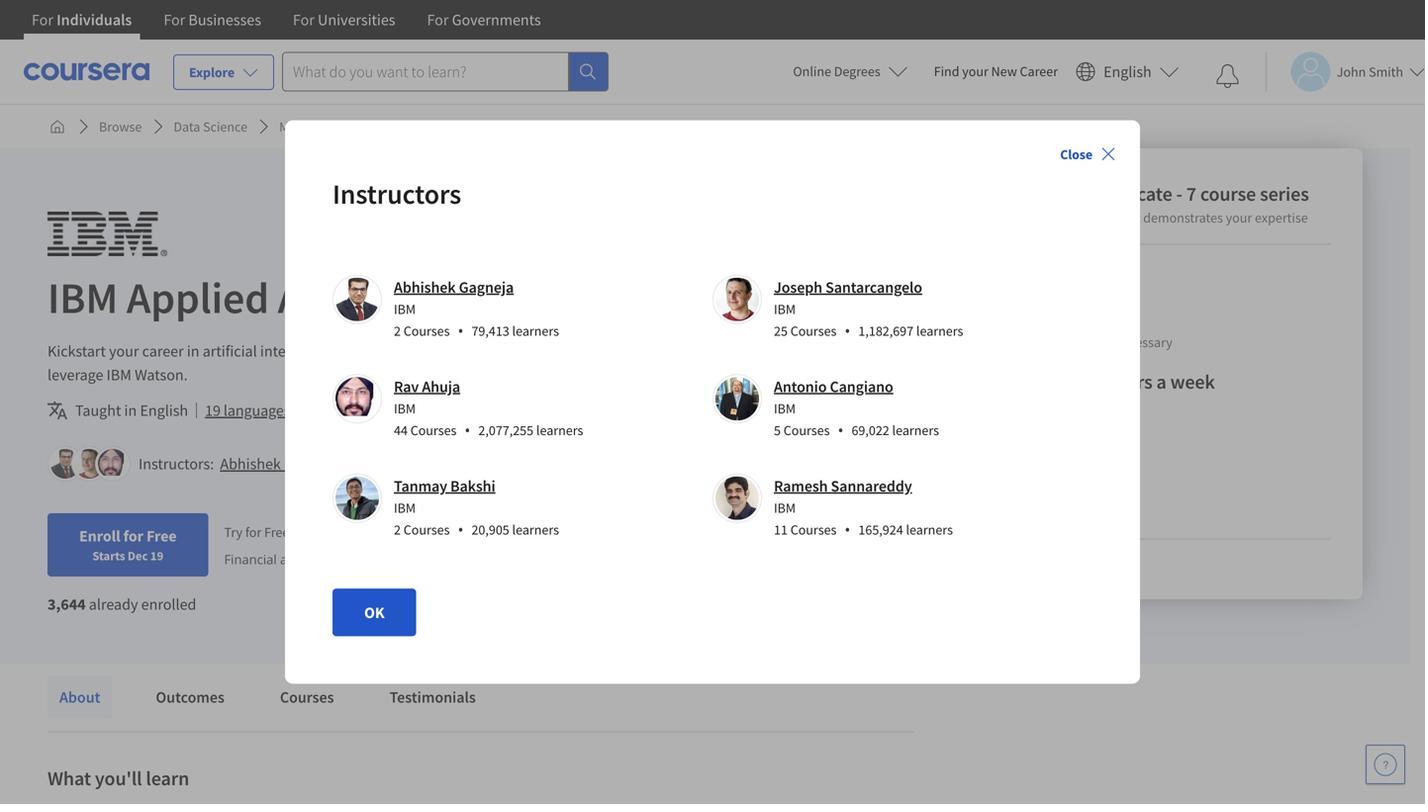 Task type: vqa. For each thing, say whether or not it's contained in the screenshot.


Task type: locate. For each thing, give the bounding box(es) containing it.
learners right the 20,905
[[512, 521, 559, 539]]

•
[[458, 320, 464, 341], [845, 320, 851, 341], [465, 419, 471, 441], [838, 419, 844, 441], [458, 519, 464, 540], [845, 519, 851, 540]]

career up watson.
[[142, 342, 184, 361]]

0 vertical spatial abhishek gagneja link
[[394, 277, 514, 297]]

• inside 'tanmay bakshi ibm 2 courses • 20,905 learners'
[[458, 519, 464, 540]]

ibm inside the kickstart your career in artificial intelligence. learn python, build a chatbot, explore machine learning and computer vision, and leverage ibm watson.
[[107, 365, 132, 385]]

0 horizontal spatial for
[[123, 527, 143, 546]]

for inside try for free: enroll to start your 7-day full access free trial financial aid available
[[245, 523, 262, 541]]

in right taught
[[124, 401, 137, 421]]

learners left "no" at the right of the page
[[917, 322, 964, 340]]

ibm up 7-
[[394, 499, 416, 517]]

0 horizontal spatial rav ahuja image
[[98, 449, 128, 479]]

your down course
[[1226, 209, 1252, 227]]

learners inside ramesh sannareddy ibm 11 courses • 165,924 learners
[[906, 521, 953, 539]]

• left the 69,022
[[838, 419, 844, 441]]

english
[[1104, 62, 1152, 82], [140, 401, 188, 421]]

your left 7-
[[376, 523, 403, 541]]

for inside enroll for free starts dec 19
[[123, 527, 143, 546]]

165,924
[[859, 521, 903, 539]]

1 horizontal spatial abhishek gagneja link
[[394, 277, 514, 297]]

0 vertical spatial 2
[[394, 322, 401, 340]]

abhishek gagneja link down 19 languages available
[[220, 454, 338, 474]]

what
[[48, 767, 91, 791]]

• right content
[[465, 419, 471, 441]]

explore
[[546, 342, 595, 361]]

2 up python,
[[394, 322, 401, 340]]

to
[[332, 523, 344, 541]]

for left businesses
[[164, 10, 185, 30]]

learning
[[331, 118, 381, 136]]

19 left languages
[[205, 401, 221, 421]]

learners inside 'joseph santarcangelo ibm 25 courses • 1,182,697 learners'
[[917, 322, 964, 340]]

1 horizontal spatial joseph santarcangelo image
[[716, 278, 759, 321]]

testimonials link
[[378, 676, 488, 720]]

ibm inside ramesh sannareddy ibm 11 courses • 165,924 learners
[[774, 499, 796, 517]]

3 for from the left
[[293, 10, 315, 30]]

1 vertical spatial a
[[476, 342, 484, 361]]

learners inside the abhishek gagneja ibm 2 courses • 79,413 learners
[[512, 322, 559, 340]]

content
[[410, 401, 461, 421]]

19
[[205, 401, 221, 421], [150, 548, 163, 564]]

instructors:
[[139, 454, 214, 474]]

learners inside rav ahuja ibm 44 courses • 2,077,255 learners
[[536, 421, 583, 439]]

courses inside 'joseph santarcangelo ibm 25 courses • 1,182,697 learners'
[[791, 322, 837, 340]]

try
[[224, 523, 243, 541]]

ibm up 25
[[774, 300, 796, 318]]

a left week
[[1157, 370, 1167, 394]]

for right 'try'
[[245, 523, 262, 541]]

1 vertical spatial in
[[124, 401, 137, 421]]

your inside the kickstart your career in artificial intelligence. learn python, build a chatbot, explore machine learning and computer vision, and leverage ibm watson.
[[109, 342, 139, 361]]

necessary
[[1115, 334, 1173, 351]]

courses
[[404, 322, 450, 340], [791, 322, 837, 340], [411, 421, 457, 439], [784, 421, 830, 439], [404, 521, 450, 539], [791, 521, 837, 539], [280, 688, 334, 708]]

7-
[[405, 523, 417, 541]]

• inside antonio cangiano ibm 5 courses • 69,022 learners
[[838, 419, 844, 441]]

10
[[1081, 370, 1101, 394]]

courses inside rav ahuja ibm 44 courses • 2,077,255 learners
[[411, 421, 457, 439]]

1 vertical spatial 2
[[394, 521, 401, 539]]

languages
[[224, 401, 290, 421]]

0 vertical spatial in
[[187, 342, 200, 361]]

career inside the kickstart your career in artificial intelligence. learn python, build a chatbot, explore machine learning and computer vision, and leverage ibm watson.
[[142, 342, 184, 361]]

python,
[[384, 342, 436, 361]]

1 vertical spatial abhishek
[[220, 454, 281, 474]]

abhishek gagneja link up '79,413'
[[394, 277, 514, 297]]

leverage
[[48, 365, 103, 385]]

career right earn
[[1017, 209, 1053, 227]]

available up +5 at the bottom
[[293, 401, 352, 421]]

your up watson.
[[109, 342, 139, 361]]

learners up chatbot,
[[512, 322, 559, 340]]

1 vertical spatial career
[[142, 342, 184, 361]]

19 right dec
[[150, 548, 163, 564]]

in left the artificial
[[187, 342, 200, 361]]

0 horizontal spatial 19
[[150, 548, 163, 564]]

cangiano
[[830, 377, 894, 397]]

0 horizontal spatial and
[[717, 342, 742, 361]]

2 2 from the top
[[394, 521, 401, 539]]

machine
[[279, 118, 328, 136]]

1 vertical spatial professional
[[323, 270, 554, 325]]

1 horizontal spatial 19
[[205, 401, 221, 421]]

aid
[[280, 551, 298, 568]]

credential
[[1056, 209, 1114, 227]]

professional inside professional certificate - 7 course series earn a career credential that demonstrates your expertise
[[977, 182, 1082, 206]]

1 horizontal spatial certificate
[[1085, 182, 1173, 206]]

1 horizontal spatial for
[[245, 523, 262, 541]]

1 2 from the top
[[394, 322, 401, 340]]

certificate
[[1085, 182, 1173, 206], [562, 270, 755, 325]]

ibm inside the abhishek gagneja ibm 2 courses • 79,413 learners
[[394, 300, 416, 318]]

0 vertical spatial joseph santarcangelo image
[[716, 278, 759, 321]]

0 vertical spatial abhishek
[[394, 277, 456, 297]]

1 vertical spatial certificate
[[562, 270, 755, 325]]

learners down translated
[[536, 421, 583, 439]]

1 horizontal spatial and
[[859, 342, 885, 361]]

for left governments
[[427, 10, 449, 30]]

ibm inside antonio cangiano ibm 5 courses • 69,022 learners
[[774, 400, 796, 418]]

available down to
[[302, 551, 355, 568]]

abhishek up python,
[[394, 277, 456, 297]]

1 horizontal spatial professional
[[977, 182, 1082, 206]]

gagneja up '79,413'
[[459, 277, 514, 297]]

learners for cangiano
[[892, 421, 939, 439]]

for
[[245, 523, 262, 541], [123, 527, 143, 546]]

rav ahuja image
[[336, 377, 379, 421], [98, 449, 128, 479]]

build
[[439, 342, 473, 361]]

0 vertical spatial career
[[1017, 209, 1053, 227]]

joseph santarcangelo image down taught
[[74, 449, 104, 479]]

2 vertical spatial a
[[1157, 370, 1167, 394]]

1 vertical spatial available
[[302, 551, 355, 568]]

courses inside ramesh sannareddy ibm 11 courses • 165,924 learners
[[791, 521, 837, 539]]

ibm for ramesh sannareddy
[[774, 499, 796, 517]]

1 for from the left
[[32, 10, 53, 30]]

ibm inside 'tanmay bakshi ibm 2 courses • 20,905 learners'
[[394, 499, 416, 517]]

abhishek gagneja ibm 2 courses • 79,413 learners
[[394, 277, 559, 341]]

ibm for abhishek gagneja
[[394, 300, 416, 318]]

19 languages available button
[[205, 399, 352, 423]]

0 horizontal spatial gagneja
[[284, 454, 338, 474]]

abhishek down languages
[[220, 454, 281, 474]]

None search field
[[282, 52, 609, 92]]

• for santarcangelo
[[845, 320, 851, 341]]

learners inside antonio cangiano ibm 5 courses • 69,022 learners
[[892, 421, 939, 439]]

instructors dialog
[[285, 121, 1140, 684]]

outcomes link
[[144, 676, 236, 720]]

english right career
[[1104, 62, 1152, 82]]

english down watson.
[[140, 401, 188, 421]]

learners right 165,924
[[906, 521, 953, 539]]

dec
[[128, 548, 148, 564]]

0 vertical spatial english
[[1104, 62, 1152, 82]]

0 horizontal spatial a
[[476, 342, 484, 361]]

courses for antonio
[[784, 421, 830, 439]]

4 for from the left
[[427, 10, 449, 30]]

for left universities
[[293, 10, 315, 30]]

0 horizontal spatial career
[[142, 342, 184, 361]]

for
[[32, 10, 53, 30], [164, 10, 185, 30], [293, 10, 315, 30], [427, 10, 449, 30]]

44
[[394, 421, 408, 439]]

in
[[187, 342, 200, 361], [124, 401, 137, 421]]

• inside rav ahuja ibm 44 courses • 2,077,255 learners
[[465, 419, 471, 441]]

ibm up 11
[[774, 499, 796, 517]]

enroll up starts
[[79, 527, 120, 546]]

enroll left to
[[296, 523, 330, 541]]

abhishek gagneja image
[[50, 449, 80, 479]]

a right earn
[[1007, 209, 1014, 227]]

1 vertical spatial 19
[[150, 548, 163, 564]]

ibm for tanmay bakshi
[[394, 499, 416, 517]]

1 horizontal spatial abhishek
[[394, 277, 456, 297]]

and down 1,182,697
[[859, 342, 885, 361]]

your
[[962, 62, 989, 80], [1226, 209, 1252, 227], [109, 342, 139, 361], [376, 523, 403, 541]]

and
[[717, 342, 742, 361], [859, 342, 885, 361]]

certificate up learning
[[562, 270, 755, 325]]

free:
[[264, 523, 293, 541]]

0 vertical spatial certificate
[[1085, 182, 1173, 206]]

courses inside the abhishek gagneja ibm 2 courses • 79,413 learners
[[404, 322, 450, 340]]

rav ahuja link
[[394, 377, 460, 397]]

full
[[441, 523, 459, 541]]

0 vertical spatial rav ahuja image
[[336, 377, 379, 421]]

abhishek
[[394, 277, 456, 297], [220, 454, 281, 474]]

courses inside antonio cangiano ibm 5 courses • 69,022 learners
[[784, 421, 830, 439]]

joseph santarcangelo ibm 25 courses • 1,182,697 learners
[[774, 277, 964, 341]]

0 horizontal spatial enroll
[[79, 527, 120, 546]]

tanmay bakshi image
[[336, 477, 379, 520]]

professional up earn
[[977, 182, 1082, 206]]

english inside button
[[1104, 62, 1152, 82]]

individuals
[[57, 10, 132, 30]]

0 vertical spatial professional
[[977, 182, 1082, 206]]

-
[[1177, 182, 1183, 206]]

1 horizontal spatial rav ahuja image
[[336, 377, 379, 421]]

0 vertical spatial available
[[293, 401, 352, 421]]

1 horizontal spatial english
[[1104, 62, 1152, 82]]

for up dec
[[123, 527, 143, 546]]

• for gagneja
[[458, 320, 464, 341]]

1 vertical spatial abhishek gagneja link
[[220, 454, 338, 474]]

ibm inside 'joseph santarcangelo ibm 25 courses • 1,182,697 learners'
[[774, 300, 796, 318]]

1 vertical spatial joseph santarcangelo image
[[74, 449, 104, 479]]

0 horizontal spatial certificate
[[562, 270, 755, 325]]

rav ahuja image down learn on the left top
[[336, 377, 379, 421]]

1 and from the left
[[717, 342, 742, 361]]

professional up build
[[323, 270, 554, 325]]

learners right the 69,022
[[892, 421, 939, 439]]

• inside ramesh sannareddy ibm 11 courses • 165,924 learners
[[845, 519, 851, 540]]

ibm inside rav ahuja ibm 44 courses • 2,077,255 learners
[[394, 400, 416, 418]]

learn
[[146, 767, 189, 791]]

for for businesses
[[164, 10, 185, 30]]

• left the 20,905
[[458, 519, 464, 540]]

• up vision, at right top
[[845, 320, 851, 341]]

for left "individuals"
[[32, 10, 53, 30]]

1 horizontal spatial career
[[1017, 209, 1053, 227]]

19 inside enroll for free starts dec 19
[[150, 548, 163, 564]]

5
[[774, 421, 781, 439]]

1 horizontal spatial enroll
[[296, 523, 330, 541]]

1 horizontal spatial in
[[187, 342, 200, 361]]

for businesses
[[164, 10, 261, 30]]

abhishek gagneja link
[[394, 277, 514, 297], [220, 454, 338, 474]]

2 inside 'tanmay bakshi ibm 2 courses • 20,905 learners'
[[394, 521, 401, 539]]

ok button
[[333, 589, 416, 637]]

and right learning
[[717, 342, 742, 361]]

0 horizontal spatial professional
[[323, 270, 554, 325]]

antonio cangiano image
[[716, 377, 759, 421]]

• up build
[[458, 320, 464, 341]]

antonio
[[774, 377, 827, 397]]

ramesh sannareddy image
[[716, 477, 759, 520]]

access
[[462, 523, 500, 541]]

help center image
[[1374, 753, 1398, 777]]

certificate up that
[[1085, 182, 1173, 206]]

universities
[[318, 10, 395, 30]]

0 vertical spatial 19
[[205, 401, 221, 421]]

2 left 7-
[[394, 521, 401, 539]]

learners inside 'tanmay bakshi ibm 2 courses • 20,905 learners'
[[512, 521, 559, 539]]

data
[[174, 118, 200, 136]]

browse
[[99, 118, 142, 136]]

a down '79,413'
[[476, 342, 484, 361]]

ibm down rav
[[394, 400, 416, 418]]

professional certificate - 7 course series earn a career credential that demonstrates your expertise
[[977, 182, 1309, 227]]

2 for from the left
[[164, 10, 185, 30]]

joseph santarcangelo image inside instructors dialog
[[716, 278, 759, 321]]

• left 165,924
[[845, 519, 851, 540]]

• for sannareddy
[[845, 519, 851, 540]]

your inside professional certificate - 7 course series earn a career credential that demonstrates your expertise
[[1226, 209, 1252, 227]]

for universities
[[293, 10, 395, 30]]

joseph santarcangelo image left joseph
[[716, 278, 759, 321]]

ibm up python,
[[394, 300, 416, 318]]

find
[[934, 62, 960, 80]]

learn
[[344, 342, 381, 361]]

ibm for joseph santarcangelo
[[774, 300, 796, 318]]

businesses
[[189, 10, 261, 30]]

earn
[[977, 209, 1004, 227]]

1 horizontal spatial gagneja
[[459, 277, 514, 297]]

1 vertical spatial rav ahuja image
[[98, 449, 128, 479]]

ibm up the 5
[[774, 400, 796, 418]]

0 horizontal spatial in
[[124, 401, 137, 421]]

2 inside the abhishek gagneja ibm 2 courses • 79,413 learners
[[394, 322, 401, 340]]

expertise
[[1255, 209, 1308, 227]]

learners
[[512, 322, 559, 340], [917, 322, 964, 340], [536, 421, 583, 439], [892, 421, 939, 439], [512, 521, 559, 539], [906, 521, 953, 539]]

1 vertical spatial english
[[140, 401, 188, 421]]

joseph santarcangelo image
[[716, 278, 759, 321], [74, 449, 104, 479]]

new
[[992, 62, 1017, 80]]

in inside the kickstart your career in artificial intelligence. learn python, build a chatbot, explore machine learning and computer vision, and leverage ibm watson.
[[187, 342, 200, 361]]

courses inside 'tanmay bakshi ibm 2 courses • 20,905 learners'
[[404, 521, 450, 539]]

1 horizontal spatial a
[[1007, 209, 1014, 227]]

ibm up the taught in english at the left of the page
[[107, 365, 132, 385]]

gagneja left +5 at the bottom
[[284, 454, 338, 474]]

69,022
[[852, 421, 890, 439]]

instructors
[[333, 176, 461, 211]]

available inside button
[[293, 401, 352, 421]]

ramesh sannareddy link
[[774, 476, 912, 496]]

0 vertical spatial gagneja
[[459, 277, 514, 297]]

0 horizontal spatial abhishek
[[220, 454, 281, 474]]

financial
[[224, 551, 277, 568]]

rav ahuja image right abhishek gagneja icon
[[98, 449, 128, 479]]

learners for santarcangelo
[[917, 322, 964, 340]]

0 vertical spatial a
[[1007, 209, 1014, 227]]

certificate inside professional certificate - 7 course series earn a career credential that demonstrates your expertise
[[1085, 182, 1173, 206]]

try for free: enroll to start your 7-day full access free trial financial aid available
[[224, 523, 551, 568]]

• inside 'joseph santarcangelo ibm 25 courses • 1,182,697 learners'
[[845, 320, 851, 341]]

0 horizontal spatial joseph santarcangelo image
[[74, 449, 104, 479]]

• inside the abhishek gagneja ibm 2 courses • 79,413 learners
[[458, 320, 464, 341]]



Task type: describe. For each thing, give the bounding box(es) containing it.
testimonials
[[390, 688, 476, 708]]

1,182,697
[[859, 322, 914, 340]]

abhishek gagneja image
[[336, 278, 379, 321]]

for for governments
[[427, 10, 449, 30]]

artificial
[[203, 342, 257, 361]]

learning
[[659, 342, 714, 361]]

enroll for free starts dec 19
[[79, 527, 177, 564]]

some
[[369, 401, 407, 421]]

free
[[147, 527, 177, 546]]

• for cangiano
[[838, 419, 844, 441]]

data science
[[174, 118, 248, 136]]

kickstart
[[48, 342, 106, 361]]

a inside the kickstart your career in artificial intelligence. learn python, build a chatbot, explore machine learning and computer vision, and leverage ibm watson.
[[476, 342, 484, 361]]

a inside professional certificate - 7 course series earn a career credential that demonstrates your expertise
[[1007, 209, 1014, 227]]

about
[[59, 688, 100, 708]]

start
[[347, 523, 374, 541]]

hours
[[1105, 370, 1153, 394]]

7
[[1187, 182, 1197, 206]]

enroll inside try for free: enroll to start your 7-day full access free trial financial aid available
[[296, 523, 330, 541]]

learners for ahuja
[[536, 421, 583, 439]]

demonstrates
[[1144, 209, 1223, 227]]

your right find
[[962, 62, 989, 80]]

experience
[[1049, 334, 1113, 351]]

0 horizontal spatial abhishek gagneja link
[[220, 454, 338, 474]]

3,644
[[48, 595, 86, 615]]

home image
[[49, 119, 65, 135]]

show notifications image
[[1216, 64, 1240, 88]]

joseph
[[774, 277, 823, 297]]

learners for sannareddy
[[906, 521, 953, 539]]

kickstart your career in artificial intelligence. learn python, build a chatbot, explore machine learning and computer vision, and leverage ibm watson.
[[48, 342, 885, 385]]

machine learning link
[[271, 109, 389, 145]]

months
[[991, 370, 1056, 394]]

vision,
[[813, 342, 856, 361]]

3,644 already enrolled
[[48, 595, 196, 615]]

20,905
[[472, 521, 510, 539]]

antonio cangiano link
[[774, 377, 894, 397]]

you'll
[[95, 767, 142, 791]]

find your new career link
[[924, 59, 1068, 84]]

at
[[1060, 370, 1077, 394]]

intelligence.
[[260, 342, 341, 361]]

gagneja inside the abhishek gagneja ibm 2 courses • 79,413 learners
[[459, 277, 514, 297]]

ai
[[278, 270, 314, 325]]

for for enroll
[[123, 527, 143, 546]]

learners for bakshi
[[512, 521, 559, 539]]

not
[[496, 401, 518, 421]]

starts
[[92, 548, 125, 564]]

ibm for antonio cangiano
[[774, 400, 796, 418]]

19 languages available
[[205, 401, 352, 421]]

trial
[[528, 523, 551, 541]]

abhishek inside the abhishek gagneja ibm 2 courses • 79,413 learners
[[394, 277, 456, 297]]

rav ahuja ibm 44 courses • 2,077,255 learners
[[394, 377, 583, 441]]

previous
[[997, 334, 1047, 351]]

3
[[977, 370, 987, 394]]

courses for joseph
[[791, 322, 837, 340]]

1 vertical spatial gagneja
[[284, 454, 338, 474]]

courses for abhishek
[[404, 322, 450, 340]]

courses for tanmay
[[404, 521, 450, 539]]

• for bakshi
[[458, 519, 464, 540]]

machine
[[599, 342, 656, 361]]

0 horizontal spatial english
[[140, 401, 188, 421]]

+5 more button
[[343, 455, 392, 475]]

close button
[[1052, 136, 1125, 172]]

financial aid available button
[[224, 551, 355, 568]]

what you'll learn
[[48, 767, 189, 791]]

courses for ramesh
[[791, 521, 837, 539]]

taught in english
[[75, 401, 188, 421]]

chatbot,
[[487, 342, 543, 361]]

courses for rav
[[411, 421, 457, 439]]

rav
[[394, 377, 419, 397]]

free
[[502, 523, 525, 541]]

19 inside button
[[205, 401, 221, 421]]

learners for gagneja
[[512, 322, 559, 340]]

2 for abhishek gagneja
[[394, 322, 401, 340]]

for individuals
[[32, 10, 132, 30]]

banner navigation
[[16, 0, 557, 54]]

tanmay bakshi ibm 2 courses • 20,905 learners
[[394, 476, 559, 540]]

some content may not be translated
[[369, 401, 609, 421]]

available inside try for free: enroll to start your 7-day full access free trial financial aid available
[[302, 551, 355, 568]]

coursera image
[[24, 56, 149, 87]]

close
[[1060, 145, 1093, 163]]

santarcangelo
[[826, 277, 923, 297]]

applied
[[127, 270, 269, 325]]

data science link
[[166, 109, 255, 145]]

79,413
[[472, 322, 510, 340]]

for for universities
[[293, 10, 315, 30]]

find your new career
[[934, 62, 1058, 80]]

2 and from the left
[[859, 342, 885, 361]]

enroll inside enroll for free starts dec 19
[[79, 527, 120, 546]]

ibm image
[[48, 212, 167, 256]]

science
[[203, 118, 248, 136]]

11
[[774, 521, 788, 539]]

be
[[522, 401, 538, 421]]

courses link
[[268, 676, 346, 720]]

machine learning
[[279, 118, 381, 136]]

week
[[1171, 370, 1215, 394]]

2 horizontal spatial a
[[1157, 370, 1167, 394]]

2 for tanmay bakshi
[[394, 521, 401, 539]]

watson.
[[135, 365, 188, 385]]

• for ahuja
[[465, 419, 471, 441]]

sannareddy
[[831, 476, 912, 496]]

that
[[1117, 209, 1141, 227]]

browse link
[[91, 109, 150, 145]]

may
[[464, 401, 493, 421]]

for for try
[[245, 523, 262, 541]]

career inside professional certificate - 7 course series earn a career credential that demonstrates your expertise
[[1017, 209, 1053, 227]]

your inside try for free: enroll to start your 7-day full access free trial financial aid available
[[376, 523, 403, 541]]

ok
[[364, 603, 385, 623]]

for for individuals
[[32, 10, 53, 30]]

ramesh sannareddy ibm 11 courses • 165,924 learners
[[774, 476, 953, 540]]

governments
[[452, 10, 541, 30]]

ibm up kickstart
[[48, 270, 118, 325]]

instructors: abhishek gagneja +5 more
[[139, 454, 392, 474]]

about link
[[48, 676, 112, 720]]

ahuja
[[422, 377, 460, 397]]

ibm for rav ahuja
[[394, 400, 416, 418]]

english button
[[1068, 40, 1188, 104]]



